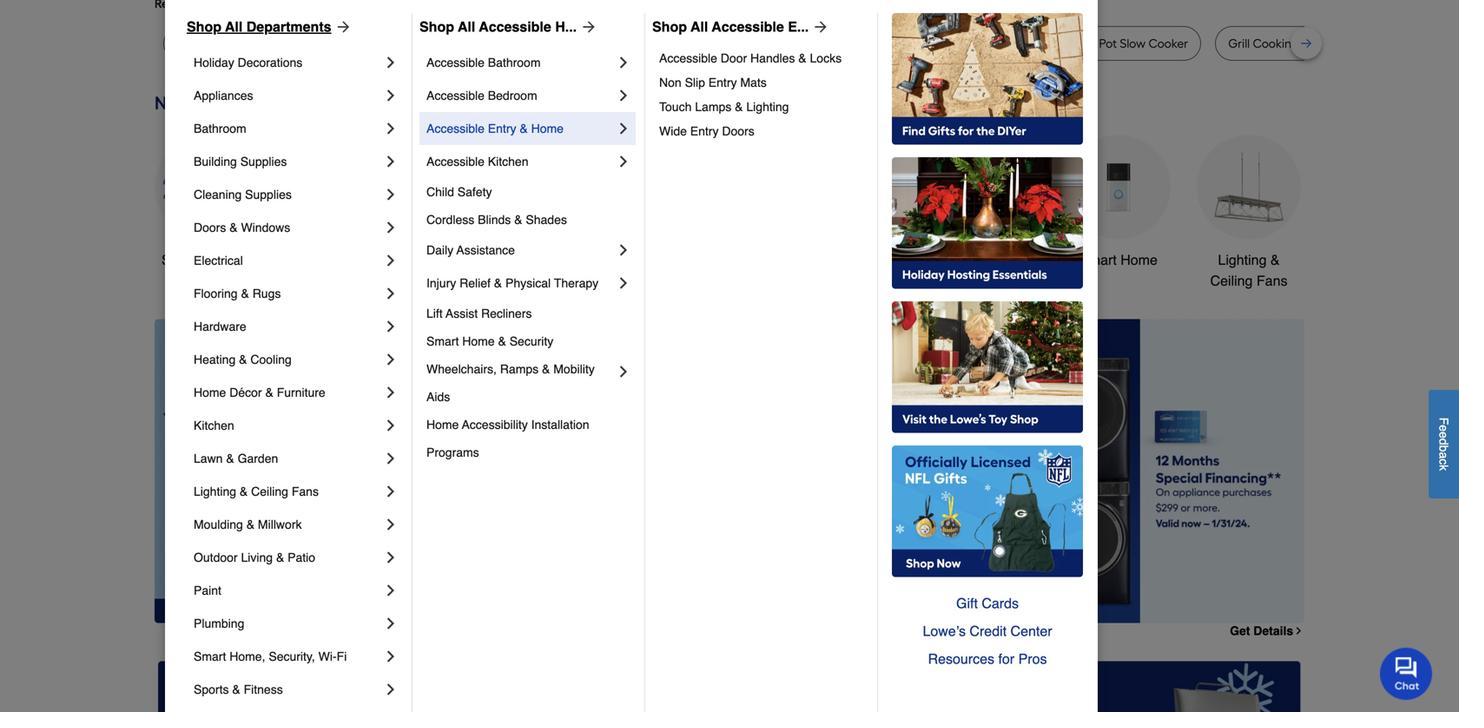 Task type: vqa. For each thing, say whether or not it's contained in the screenshot.
Building Supplies's "Supplies"
yes



Task type: locate. For each thing, give the bounding box(es) containing it.
1 vertical spatial kitchen
[[194, 419, 234, 433]]

christmas
[[566, 252, 629, 268]]

all for shop all deals
[[198, 252, 213, 268]]

1 vertical spatial decorations
[[561, 273, 635, 289]]

mobility
[[554, 362, 595, 376]]

chevron right image for flooring & rugs
[[382, 285, 400, 302]]

fans
[[1257, 273, 1288, 289], [292, 485, 319, 499]]

bedroom
[[488, 89, 537, 103]]

tools up equipment
[[863, 252, 895, 268]]

daily assistance
[[427, 243, 515, 257]]

1 pot from the left
[[837, 36, 855, 51]]

1 vertical spatial outdoor
[[194, 551, 238, 565]]

& inside moulding & millwork link
[[246, 518, 255, 532]]

details
[[1254, 624, 1294, 638]]

scroll to item #4 image
[[924, 592, 966, 599]]

shop up triple slow cooker
[[420, 19, 454, 35]]

accessible down triple slow cooker
[[427, 56, 485, 70]]

building supplies link
[[194, 145, 382, 178]]

b
[[1437, 445, 1451, 452]]

locks
[[810, 51, 842, 65]]

shop for shop all accessible e...
[[652, 19, 687, 35]]

3 pot from the left
[[1006, 36, 1024, 51]]

1 horizontal spatial smart
[[427, 334, 459, 348]]

chevron right image for lawn & garden
[[382, 450, 400, 467]]

shop for shop all departments
[[187, 19, 222, 35]]

1 slow from the left
[[411, 36, 437, 51]]

non slip entry mats link
[[659, 70, 865, 95]]

accessible for accessible bedroom
[[427, 89, 485, 103]]

child safety
[[427, 185, 492, 199]]

0 vertical spatial smart
[[1080, 252, 1117, 268]]

entry for accessible entry & home
[[488, 122, 516, 136]]

1 vertical spatial bathroom
[[194, 122, 246, 136]]

1 horizontal spatial arrow right image
[[577, 18, 598, 36]]

get details
[[1230, 624, 1294, 638]]

decorations down 'shop all departments' link
[[238, 56, 303, 70]]

outdoor tools & equipment
[[809, 252, 908, 289]]

get up to 2 free select tools or batteries when you buy 1 with select purchases. image
[[158, 661, 521, 712]]

decorations down christmas
[[561, 273, 635, 289]]

wheelchairs, ramps & mobility aids
[[427, 362, 598, 404]]

chevron right image for plumbing
[[382, 615, 400, 632]]

1 vertical spatial smart
[[427, 334, 459, 348]]

0 vertical spatial ceiling
[[1211, 273, 1253, 289]]

supplies up cleaning supplies
[[240, 155, 287, 169]]

chevron right image for appliances
[[382, 87, 400, 104]]

home accessibility installation programs link
[[427, 411, 632, 467]]

accessibility
[[462, 418, 528, 432]]

& inside wheelchairs, ramps & mobility aids
[[542, 362, 550, 376]]

cooker up accessible bathroom
[[440, 36, 480, 51]]

windows
[[241, 221, 290, 235]]

chevron right image for accessible entry & home
[[615, 120, 632, 137]]

rugs
[[253, 287, 281, 301]]

arrow right image inside 'shop all accessible h...' link
[[577, 18, 598, 36]]

cleaning supplies
[[194, 188, 292, 202]]

officially licensed n f l gifts. shop now. image
[[892, 446, 1083, 578]]

& inside the heating & cooling link
[[239, 353, 247, 367]]

electrical
[[194, 254, 243, 268]]

0 horizontal spatial shop
[[187, 19, 222, 35]]

accessible up the accessible kitchen
[[427, 122, 485, 136]]

& inside outdoor tools & equipment
[[899, 252, 908, 268]]

shop all accessible e... link
[[652, 17, 830, 37]]

crock pot cooking pot
[[802, 36, 925, 51]]

ramps
[[500, 362, 539, 376]]

chevron right image for electrical
[[382, 252, 400, 269]]

0 horizontal spatial ceiling
[[251, 485, 288, 499]]

all up accessible bathroom
[[458, 19, 475, 35]]

accessible up child safety
[[427, 155, 485, 169]]

0 horizontal spatial crock
[[802, 36, 834, 51]]

lawn & garden
[[194, 452, 278, 466]]

0 vertical spatial supplies
[[240, 155, 287, 169]]

&
[[1337, 36, 1346, 51], [799, 51, 807, 65], [735, 100, 743, 114], [520, 122, 528, 136], [514, 213, 523, 227], [230, 221, 238, 235], [899, 252, 908, 268], [1271, 252, 1280, 268], [494, 276, 502, 290], [241, 287, 249, 301], [498, 334, 506, 348], [239, 353, 247, 367], [542, 362, 550, 376], [265, 386, 274, 400], [226, 452, 234, 466], [240, 485, 248, 499], [246, 518, 255, 532], [276, 551, 284, 565], [232, 683, 240, 697]]

0 vertical spatial lighting & ceiling fans
[[1211, 252, 1288, 289]]

triple slow cooker
[[378, 36, 480, 51]]

0 horizontal spatial tools
[[451, 252, 484, 268]]

& inside lighting & ceiling fans
[[1271, 252, 1280, 268]]

0 vertical spatial doors
[[722, 124, 755, 138]]

accessible
[[479, 19, 551, 35], [712, 19, 784, 35], [659, 51, 718, 65], [427, 56, 485, 70], [427, 89, 485, 103], [427, 122, 485, 136], [427, 155, 485, 169]]

chevron right image
[[382, 54, 400, 71], [382, 120, 400, 137], [615, 153, 632, 170], [615, 242, 632, 259], [615, 275, 632, 292], [382, 285, 400, 302], [382, 318, 400, 335], [382, 384, 400, 401], [382, 417, 400, 434], [382, 483, 400, 500], [382, 516, 400, 533], [382, 549, 400, 566], [382, 582, 400, 599], [382, 615, 400, 632]]

entry down bedroom on the left top of the page
[[488, 122, 516, 136]]

1 vertical spatial doors
[[194, 221, 226, 235]]

cooker left grill
[[1149, 36, 1189, 51]]

1 shop from the left
[[187, 19, 222, 35]]

1 vertical spatial lighting & ceiling fans
[[194, 485, 319, 499]]

chevron right image for kitchen
[[382, 417, 400, 434]]

crock pot slow cooker
[[1064, 36, 1189, 51]]

chevron right image for sports & fitness
[[382, 681, 400, 698]]

physical
[[506, 276, 551, 290]]

chevron right image
[[615, 54, 632, 71], [382, 87, 400, 104], [615, 87, 632, 104], [615, 120, 632, 137], [382, 153, 400, 170], [382, 186, 400, 203], [382, 219, 400, 236], [382, 252, 400, 269], [382, 351, 400, 368], [615, 363, 632, 381], [382, 450, 400, 467], [1294, 625, 1305, 637], [382, 648, 400, 665], [382, 681, 400, 698]]

all inside "link"
[[198, 252, 213, 268]]

shop up non
[[652, 19, 687, 35]]

1 cooker from the left
[[440, 36, 480, 51]]

e up d
[[1437, 425, 1451, 432]]

entry for wide entry doors
[[690, 124, 719, 138]]

kitchen up lawn
[[194, 419, 234, 433]]

gift cards link
[[892, 590, 1083, 618]]

blinds
[[478, 213, 511, 227]]

& inside smart home & security link
[[498, 334, 506, 348]]

0 horizontal spatial fans
[[292, 485, 319, 499]]

up to 35 percent off select small appliances. image
[[548, 661, 911, 712]]

equipment
[[825, 273, 892, 289]]

0 horizontal spatial cooker
[[440, 36, 480, 51]]

doors up shop all deals
[[194, 221, 226, 235]]

kitchen down accessible entry & home link
[[488, 155, 529, 169]]

2 horizontal spatial lighting
[[1218, 252, 1267, 268]]

0 horizontal spatial kitchen
[[194, 419, 234, 433]]

kitchen link
[[194, 409, 382, 442]]

chevron right image for injury relief & physical therapy
[[615, 275, 632, 292]]

resources for pros
[[928, 651, 1047, 667]]

& inside accessible door handles & locks link
[[799, 51, 807, 65]]

1 horizontal spatial tools
[[863, 252, 895, 268]]

outdoor inside outdoor tools & equipment
[[809, 252, 859, 268]]

visit the lowe's toy shop. image
[[892, 301, 1083, 434]]

& inside sports & fitness link
[[232, 683, 240, 697]]

shop all departments link
[[187, 17, 352, 37]]

arrow right image for shop all accessible h...
[[577, 18, 598, 36]]

sports & fitness link
[[194, 673, 382, 706]]

resources
[[928, 651, 995, 667]]

2 horizontal spatial smart
[[1080, 252, 1117, 268]]

gift
[[957, 596, 978, 612]]

entry up touch lamps & lighting
[[709, 76, 737, 89]]

outdoor down moulding
[[194, 551, 238, 565]]

2 vertical spatial lighting
[[194, 485, 236, 499]]

1 horizontal spatial cooker
[[1149, 36, 1189, 51]]

accessible up slip
[[659, 51, 718, 65]]

home inside home accessibility installation programs
[[427, 418, 459, 432]]

programs
[[427, 446, 479, 460]]

tools up the relief
[[451, 252, 484, 268]]

0 vertical spatial outdoor
[[809, 252, 859, 268]]

daily
[[427, 243, 454, 257]]

outdoor up equipment
[[809, 252, 859, 268]]

cooker
[[440, 36, 480, 51], [1149, 36, 1189, 51]]

decorations for holiday
[[238, 56, 303, 70]]

1 horizontal spatial ceiling
[[1211, 273, 1253, 289]]

security,
[[269, 650, 315, 664]]

k
[[1437, 465, 1451, 471]]

1 horizontal spatial outdoor
[[809, 252, 859, 268]]

1 horizontal spatial kitchen
[[488, 155, 529, 169]]

crock right instant pot
[[1064, 36, 1096, 51]]

chevron right image for accessible bedroom
[[615, 87, 632, 104]]

entry down 'lamps'
[[690, 124, 719, 138]]

millwork
[[258, 518, 302, 532]]

supplies for building supplies
[[240, 155, 287, 169]]

0 horizontal spatial slow
[[411, 36, 437, 51]]

2 vertical spatial smart
[[194, 650, 226, 664]]

2 tools from the left
[[863, 252, 895, 268]]

microwave
[[520, 36, 580, 51]]

1 horizontal spatial lighting
[[747, 100, 789, 114]]

f
[[1437, 418, 1451, 425]]

all right shop
[[198, 252, 213, 268]]

0 horizontal spatial doors
[[194, 221, 226, 235]]

0 horizontal spatial lighting
[[194, 485, 236, 499]]

2 horizontal spatial shop
[[652, 19, 687, 35]]

chevron right image for holiday decorations
[[382, 54, 400, 71]]

aids
[[427, 390, 450, 404]]

smart for smart home & security
[[427, 334, 459, 348]]

supplies up windows
[[245, 188, 292, 202]]

non slip entry mats
[[659, 76, 767, 89]]

paint link
[[194, 574, 382, 607]]

scroll to item #5 image
[[966, 592, 1007, 599]]

holiday hosting essentials. image
[[892, 157, 1083, 289]]

lift
[[427, 307, 443, 321]]

chevron right image for moulding & millwork
[[382, 516, 400, 533]]

doors & windows link
[[194, 211, 382, 244]]

up to 30 percent off select grills and accessories. image
[[939, 661, 1301, 712]]

grate
[[1302, 36, 1334, 51]]

injury relief & physical therapy link
[[427, 267, 615, 300]]

pot for crock pot slow cooker
[[1099, 36, 1117, 51]]

0 vertical spatial fans
[[1257, 273, 1288, 289]]

furniture
[[277, 386, 326, 400]]

1 vertical spatial ceiling
[[251, 485, 288, 499]]

smart home link
[[1067, 135, 1171, 271]]

h...
[[555, 19, 577, 35]]

e up b
[[1437, 432, 1451, 439]]

& inside touch lamps & lighting link
[[735, 100, 743, 114]]

4 pot from the left
[[1099, 36, 1117, 51]]

0 horizontal spatial arrow right image
[[331, 18, 352, 36]]

bathroom link
[[194, 112, 382, 145], [937, 135, 1041, 271]]

wide entry doors link
[[659, 119, 865, 143]]

1 horizontal spatial doors
[[722, 124, 755, 138]]

0 vertical spatial decorations
[[238, 56, 303, 70]]

patio
[[288, 551, 315, 565]]

1 horizontal spatial slow
[[1120, 36, 1146, 51]]

2 shop from the left
[[420, 19, 454, 35]]

chevron right image for home décor & furniture
[[382, 384, 400, 401]]

1 horizontal spatial shop
[[420, 19, 454, 35]]

0 vertical spatial lighting
[[747, 100, 789, 114]]

1 vertical spatial lighting & ceiling fans link
[[194, 475, 382, 508]]

all down recommended searches for you "heading"
[[691, 19, 708, 35]]

2 vertical spatial bathroom
[[959, 252, 1019, 268]]

warming
[[1348, 36, 1400, 51]]

plumbing
[[194, 617, 244, 631]]

moulding & millwork link
[[194, 508, 382, 541]]

chevron right image for paint
[[382, 582, 400, 599]]

1 crock from the left
[[802, 36, 834, 51]]

supplies
[[240, 155, 287, 169], [245, 188, 292, 202]]

moulding & millwork
[[194, 518, 302, 532]]

chevron right image inside get details link
[[1294, 625, 1305, 637]]

1 vertical spatial supplies
[[245, 188, 292, 202]]

2 horizontal spatial bathroom
[[959, 252, 1019, 268]]

grill cooking grate & warming rack
[[1229, 36, 1430, 51]]

chevron right image for wheelchairs, ramps & mobility aids
[[615, 363, 632, 381]]

& inside cordless blinds & shades 'link'
[[514, 213, 523, 227]]

up to 30 percent off select major appliances. plus, save up to an extra $750 on major appliances. image
[[463, 319, 1305, 623]]

0 horizontal spatial smart
[[194, 650, 226, 664]]

cooking
[[858, 36, 904, 51], [1253, 36, 1300, 51]]

all up holiday decorations
[[225, 19, 243, 35]]

shop up holiday
[[187, 19, 222, 35]]

outdoor
[[809, 252, 859, 268], [194, 551, 238, 565]]

0 vertical spatial lighting & ceiling fans link
[[1197, 135, 1301, 291]]

outdoor tools & equipment link
[[806, 135, 910, 291]]

arrow right image
[[331, 18, 352, 36], [577, 18, 598, 36], [1273, 471, 1290, 489]]

2 cooker from the left
[[1149, 36, 1189, 51]]

smart
[[1080, 252, 1117, 268], [427, 334, 459, 348], [194, 650, 226, 664]]

1 horizontal spatial cooking
[[1253, 36, 1300, 51]]

shop all deals link
[[155, 135, 259, 271]]

chevron right image for hardware
[[382, 318, 400, 335]]

crock down arrow right icon
[[802, 36, 834, 51]]

0 horizontal spatial cooking
[[858, 36, 904, 51]]

relief
[[460, 276, 491, 290]]

0 vertical spatial bathroom
[[488, 56, 541, 70]]

1 horizontal spatial crock
[[1064, 36, 1096, 51]]

accessible for accessible bathroom
[[427, 56, 485, 70]]

handles
[[751, 51, 795, 65]]

smart home
[[1080, 252, 1158, 268]]

outdoor for outdoor living & patio
[[194, 551, 238, 565]]

accessible for accessible kitchen
[[427, 155, 485, 169]]

cleaning supplies link
[[194, 178, 382, 211]]

3 shop from the left
[[652, 19, 687, 35]]

1 horizontal spatial decorations
[[561, 273, 635, 289]]

chevron right image for bathroom
[[382, 120, 400, 137]]

bathroom
[[488, 56, 541, 70], [194, 122, 246, 136], [959, 252, 1019, 268]]

home décor & furniture
[[194, 386, 326, 400]]

kitchen
[[488, 155, 529, 169], [194, 419, 234, 433]]

non
[[659, 76, 682, 89]]

0 horizontal spatial decorations
[[238, 56, 303, 70]]

1 horizontal spatial fans
[[1257, 273, 1288, 289]]

1 horizontal spatial lighting & ceiling fans
[[1211, 252, 1288, 289]]

2 crock from the left
[[1064, 36, 1096, 51]]

0 vertical spatial kitchen
[[488, 155, 529, 169]]

accessible down accessible bathroom
[[427, 89, 485, 103]]

lift assist recliners link
[[427, 300, 632, 328]]

arrow right image inside 'shop all departments' link
[[331, 18, 352, 36]]

garden
[[238, 452, 278, 466]]

accessible for accessible entry & home
[[427, 122, 485, 136]]

doors down touch lamps & lighting
[[722, 124, 755, 138]]

0 horizontal spatial outdoor
[[194, 551, 238, 565]]



Task type: describe. For each thing, give the bounding box(es) containing it.
flooring
[[194, 287, 238, 301]]

smart home, security, wi-fi
[[194, 650, 347, 664]]

deals
[[216, 252, 252, 268]]

1 horizontal spatial bathroom link
[[937, 135, 1041, 271]]

shop these last-minute gifts. $99 or less. quantities are limited and won't last. image
[[155, 319, 435, 623]]

& inside outdoor living & patio link
[[276, 551, 284, 565]]

accessible kitchen
[[427, 155, 529, 169]]

plumbing link
[[194, 607, 382, 640]]

touch lamps & lighting
[[659, 100, 789, 114]]

hardware link
[[194, 310, 382, 343]]

f e e d b a c k button
[[1429, 390, 1460, 499]]

lighting inside touch lamps & lighting link
[[747, 100, 789, 114]]

tools inside outdoor tools & equipment
[[863, 252, 895, 268]]

accessible door handles & locks
[[659, 51, 842, 65]]

a
[[1437, 452, 1451, 459]]

recommended searches for you heading
[[155, 0, 1305, 12]]

0 horizontal spatial lighting & ceiling fans link
[[194, 475, 382, 508]]

& inside flooring & rugs link
[[241, 287, 249, 301]]

cleaning
[[194, 188, 242, 202]]

1 horizontal spatial lighting & ceiling fans link
[[1197, 135, 1301, 291]]

slip
[[685, 76, 705, 89]]

crock for crock pot slow cooker
[[1064, 36, 1096, 51]]

d
[[1437, 439, 1451, 445]]

2 pot from the left
[[907, 36, 925, 51]]

0 horizontal spatial bathroom link
[[194, 112, 382, 145]]

tools link
[[415, 135, 520, 271]]

wi-
[[319, 650, 337, 664]]

chevron right image for heating & cooling
[[382, 351, 400, 368]]

accessible bathroom
[[427, 56, 541, 70]]

departments
[[247, 19, 331, 35]]

touch
[[659, 100, 692, 114]]

fitness
[[244, 683, 283, 697]]

accessible bathroom link
[[427, 46, 615, 79]]

1 vertical spatial lighting
[[1218, 252, 1267, 268]]

chevron right image for lighting & ceiling fans
[[382, 483, 400, 500]]

& inside injury relief & physical therapy link
[[494, 276, 502, 290]]

scroll to item #2 image
[[841, 592, 882, 599]]

fans inside lighting & ceiling fans
[[1257, 273, 1288, 289]]

rack
[[1403, 36, 1430, 51]]

instant pot
[[965, 36, 1024, 51]]

accessible for accessible door handles & locks
[[659, 51, 718, 65]]

décor
[[230, 386, 262, 400]]

all for shop all accessible e...
[[691, 19, 708, 35]]

daily assistance link
[[427, 234, 615, 267]]

1 cooking from the left
[[858, 36, 904, 51]]

installation
[[531, 418, 589, 432]]

grill
[[1229, 36, 1250, 51]]

shop all deals
[[162, 252, 252, 268]]

smart home & security
[[427, 334, 554, 348]]

accessible down recommended searches for you "heading"
[[712, 19, 784, 35]]

0 horizontal spatial lighting & ceiling fans
[[194, 485, 319, 499]]

credit
[[970, 623, 1007, 639]]

cooling
[[251, 353, 292, 367]]

chevron right image for doors & windows
[[382, 219, 400, 236]]

recliners
[[481, 307, 532, 321]]

& inside 'home décor & furniture' link
[[265, 386, 274, 400]]

& inside the doors & windows "link"
[[230, 221, 238, 235]]

find gifts for the diyer. image
[[892, 13, 1083, 145]]

outdoor for outdoor tools & equipment
[[809, 252, 859, 268]]

smart home, security, wi-fi link
[[194, 640, 382, 673]]

smart for smart home, security, wi-fi
[[194, 650, 226, 664]]

home décor & furniture link
[[194, 376, 382, 409]]

chat invite button image
[[1380, 647, 1433, 700]]

lamps
[[695, 100, 732, 114]]

triple
[[378, 36, 408, 51]]

chevron right image for cleaning supplies
[[382, 186, 400, 203]]

chevron right image for accessible bathroom
[[615, 54, 632, 71]]

heating & cooling link
[[194, 343, 382, 376]]

1 horizontal spatial bathroom
[[488, 56, 541, 70]]

& inside lawn & garden link
[[226, 452, 234, 466]]

pot for instant pot
[[1006, 36, 1024, 51]]

lift assist recliners
[[427, 307, 532, 321]]

lawn
[[194, 452, 223, 466]]

appliances link
[[194, 79, 382, 112]]

decorations for christmas
[[561, 273, 635, 289]]

child safety link
[[427, 178, 632, 206]]

electrical link
[[194, 244, 382, 277]]

accessible up accessible bathroom link
[[479, 19, 551, 35]]

chevron right image for building supplies
[[382, 153, 400, 170]]

2 slow from the left
[[1120, 36, 1146, 51]]

& inside accessible entry & home link
[[520, 122, 528, 136]]

supplies for cleaning supplies
[[245, 188, 292, 202]]

living
[[241, 551, 273, 565]]

building
[[194, 155, 237, 169]]

0 horizontal spatial bathroom
[[194, 122, 246, 136]]

1 vertical spatial fans
[[292, 485, 319, 499]]

shades
[[526, 213, 567, 227]]

moulding
[[194, 518, 243, 532]]

accessible kitchen link
[[427, 145, 615, 178]]

2 e from the top
[[1437, 432, 1451, 439]]

security
[[510, 334, 554, 348]]

shop all accessible h... link
[[420, 17, 598, 37]]

arrow right image for shop all departments
[[331, 18, 352, 36]]

smart home & security link
[[427, 328, 632, 355]]

cordless blinds & shades
[[427, 213, 567, 227]]

smart for smart home
[[1080, 252, 1117, 268]]

instant
[[965, 36, 1003, 51]]

shop
[[162, 252, 194, 268]]

wide entry doors
[[659, 124, 755, 138]]

lowe's credit center
[[923, 623, 1053, 639]]

lowe's
[[923, 623, 966, 639]]

2 horizontal spatial arrow right image
[[1273, 471, 1290, 489]]

all for shop all accessible h...
[[458, 19, 475, 35]]

christmas decorations
[[561, 252, 635, 289]]

accessible entry & home
[[427, 122, 564, 136]]

doors inside "link"
[[194, 221, 226, 235]]

countertop
[[583, 36, 646, 51]]

shop for shop all accessible h...
[[420, 19, 454, 35]]

cards
[[982, 596, 1019, 612]]

all for shop all departments
[[225, 19, 243, 35]]

pot for crock pot cooking pot
[[837, 36, 855, 51]]

paint
[[194, 584, 221, 598]]

chevron right image for accessible kitchen
[[615, 153, 632, 170]]

chevron right image for smart home, security, wi-fi
[[382, 648, 400, 665]]

new deals every day during 25 days of deals image
[[155, 89, 1305, 118]]

arrow right image
[[809, 18, 830, 36]]

1 tools from the left
[[451, 252, 484, 268]]

touch lamps & lighting link
[[659, 95, 865, 119]]

shop all accessible h...
[[420, 19, 577, 35]]

home,
[[230, 650, 265, 664]]

cordless
[[427, 213, 475, 227]]

chevron right image for outdoor living & patio
[[382, 549, 400, 566]]

center
[[1011, 623, 1053, 639]]

shop all departments
[[187, 19, 331, 35]]

appliances
[[194, 89, 253, 103]]

chevron right image for daily assistance
[[615, 242, 632, 259]]

1 e from the top
[[1437, 425, 1451, 432]]

2 cooking from the left
[[1253, 36, 1300, 51]]

heating
[[194, 353, 236, 367]]

lawn & garden link
[[194, 442, 382, 475]]

heating & cooling
[[194, 353, 292, 367]]

outdoor living & patio link
[[194, 541, 382, 574]]

assist
[[446, 307, 478, 321]]

f e e d b a c k
[[1437, 418, 1451, 471]]

crock for crock pot cooking pot
[[802, 36, 834, 51]]

pros
[[1019, 651, 1047, 667]]

holiday decorations
[[194, 56, 303, 70]]



